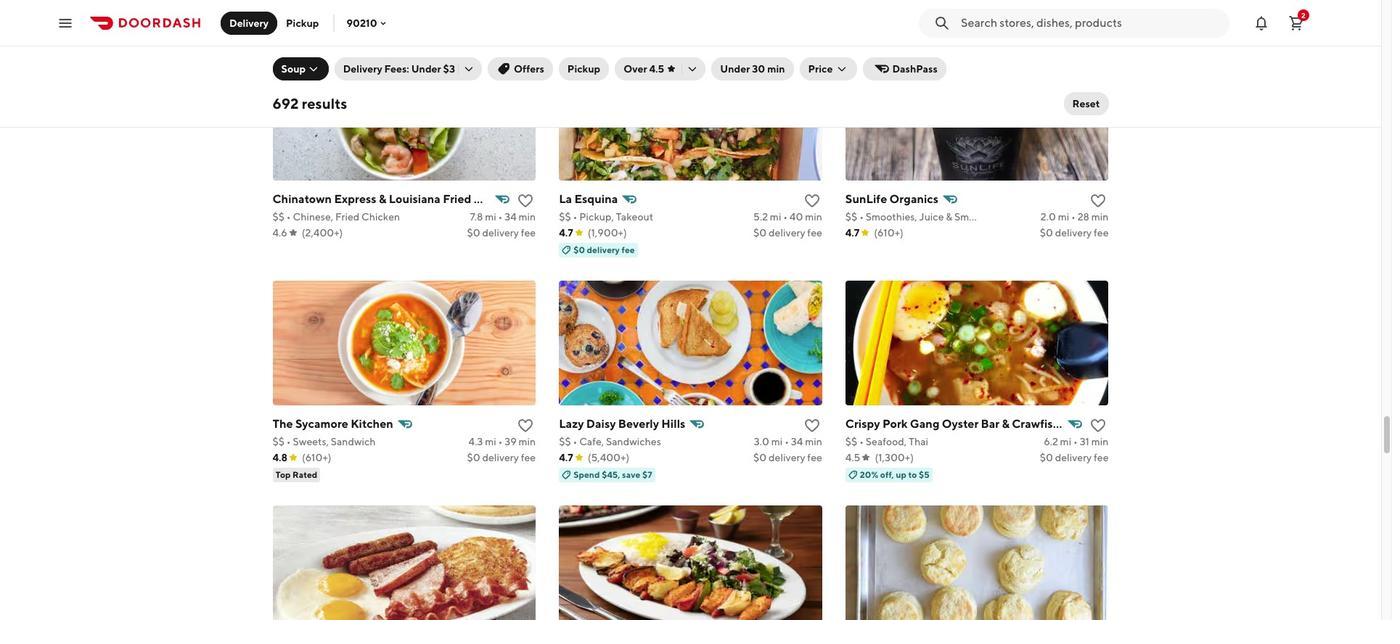 Task type: locate. For each thing, give the bounding box(es) containing it.
delivery down "7.8 mi • 34 min"
[[482, 227, 519, 239]]

over
[[624, 63, 647, 75]]

min right 40
[[805, 211, 822, 223]]

chicken
[[474, 192, 519, 206], [362, 211, 400, 223]]

1 horizontal spatial chicken
[[474, 192, 519, 206]]

chicken up "7.8 mi • 34 min"
[[474, 192, 519, 206]]

1 horizontal spatial thai
[[1062, 417, 1086, 431]]

mi right 6.2
[[1060, 436, 1071, 448]]

$​0 for la esquina
[[753, 227, 767, 239]]

(1,300+)
[[875, 452, 914, 464]]

• up 4.8
[[287, 436, 291, 448]]

0 vertical spatial 4.5
[[273, 2, 288, 14]]

under left $3
[[411, 63, 441, 75]]

$$ • sweets, sandwich
[[273, 436, 376, 448]]

1 vertical spatial pickup button
[[559, 57, 609, 81]]

• left 31
[[1073, 436, 1078, 448]]

under
[[411, 63, 441, 75], [720, 63, 750, 75]]

2 20% from the top
[[860, 469, 879, 480]]

fee down "7.8 mi • 34 min"
[[521, 227, 536, 239]]

thai
[[1062, 417, 1086, 431], [909, 436, 928, 448]]

$​0 delivery fee down "4.3 mi • 39 min"
[[467, 452, 536, 464]]

• right 7.8 on the left of page
[[498, 211, 503, 223]]

mi for the sycamore kitchen
[[485, 436, 496, 448]]

0 horizontal spatial fried
[[335, 211, 359, 223]]

min right 31
[[1092, 436, 1109, 448]]

0 horizontal spatial 4.5
[[273, 2, 288, 14]]

to
[[908, 19, 917, 30], [908, 469, 917, 480]]

off, down (1,300+)
[[880, 469, 894, 480]]

$​0 delivery fee down 2.0 mi • 28 min
[[1040, 227, 1109, 239]]

up up the dashpass button
[[896, 19, 907, 30]]

under 30 min button
[[712, 57, 794, 81]]

pickup button left over
[[559, 57, 609, 81]]

over 4.5
[[624, 63, 664, 75]]

0 vertical spatial 20% off, up to $5
[[860, 19, 930, 30]]

mi
[[485, 211, 496, 223], [770, 211, 781, 223], [1058, 211, 1069, 223], [485, 436, 496, 448], [771, 436, 783, 448], [1060, 436, 1071, 448]]

20% off, up to $5 down (1,300+)
[[860, 469, 930, 480]]

(610+) down smoothies,
[[874, 227, 904, 239]]

fee down "4.3 mi • 39 min"
[[521, 452, 536, 464]]

fried up 7.8 on the left of page
[[443, 192, 471, 206]]

click to add this store to your saved list image up "7.8 mi • 34 min"
[[517, 192, 534, 210]]

fee down '5.2 mi • 40 min'
[[807, 227, 822, 239]]

spend
[[574, 469, 600, 480]]

min right 7.8 on the left of page
[[519, 211, 536, 223]]

$$
[[273, 211, 285, 223], [559, 211, 571, 223], [845, 211, 857, 223], [273, 436, 285, 448], [559, 436, 571, 448], [845, 436, 857, 448]]

$$ down lazy in the left bottom of the page
[[559, 436, 571, 448]]

save
[[622, 469, 640, 480]]

$​0 down 2.0
[[1040, 227, 1053, 239]]

4.7 down lazy in the left bottom of the page
[[559, 452, 573, 464]]

0 vertical spatial $5
[[919, 19, 930, 30]]

sunlife
[[845, 192, 887, 206]]

1 horizontal spatial fried
[[443, 192, 471, 206]]

28
[[1078, 211, 1089, 223]]

$​0 down the 5.2
[[753, 227, 767, 239]]

$​0 delivery fee for sunlife organics
[[1040, 227, 1109, 239]]

$$ for crispy
[[845, 436, 857, 448]]

1 vertical spatial 34
[[791, 436, 803, 448]]

31
[[1080, 436, 1089, 448]]

0 vertical spatial pickup
[[286, 17, 319, 29]]

2.0
[[1041, 211, 1056, 223]]

hills
[[661, 417, 685, 431]]

fee
[[1094, 2, 1109, 14], [521, 227, 536, 239], [807, 227, 822, 239], [1094, 227, 1109, 239], [622, 244, 635, 255], [521, 452, 536, 464], [807, 452, 822, 464], [1094, 452, 1109, 464]]

pickup for topmost pickup button
[[286, 17, 319, 29]]

$​0 down 6.2
[[1040, 452, 1053, 464]]

20% off, up to $5 up the dashpass button
[[860, 19, 930, 30]]

4.7
[[559, 227, 573, 239], [845, 227, 860, 239], [559, 452, 573, 464]]

(610+)
[[874, 227, 904, 239], [302, 452, 331, 464]]

0 horizontal spatial thai
[[909, 436, 928, 448]]

$5 left trending
[[919, 19, 930, 30]]

• up 4.6
[[287, 211, 291, 223]]

delivery for la esquina
[[769, 227, 805, 239]]

& right juice
[[946, 211, 952, 223]]

0 horizontal spatial pickup
[[286, 17, 319, 29]]

under 30 min
[[720, 63, 785, 75]]

mi right the 5.2
[[770, 211, 781, 223]]

4.7 down la
[[559, 227, 573, 239]]

spend $45, save $7
[[574, 469, 652, 480]]

click to add this store to your saved list image up '5.2 mi • 40 min'
[[803, 192, 821, 210]]

delivery down '5.2 mi • 40 min'
[[769, 227, 805, 239]]

min right 28
[[1092, 211, 1109, 223]]

2 off, from the top
[[880, 469, 894, 480]]

1 horizontal spatial &
[[946, 211, 952, 223]]

$​0 delivery fee
[[1040, 2, 1109, 14], [467, 227, 536, 239], [753, 227, 822, 239], [1040, 227, 1109, 239], [467, 452, 536, 464], [753, 452, 822, 464], [1040, 452, 1109, 464]]

0 vertical spatial to
[[908, 19, 917, 30]]

min right 30
[[767, 63, 785, 75]]

0 horizontal spatial delivery
[[229, 17, 269, 29]]

to left trending
[[908, 19, 917, 30]]

click to add this store to your saved list image up 3.0 mi • 34 min
[[803, 417, 821, 435]]

$​0 down the 3.0
[[753, 452, 767, 464]]

1 vertical spatial delivery
[[343, 63, 382, 75]]

min right 39
[[519, 436, 536, 448]]

$​0 down 4.3 at the left of the page
[[467, 452, 480, 464]]

fee for lazy daisy beverly hills
[[807, 452, 822, 464]]

delivery down 6.2 mi • 31 min
[[1055, 452, 1092, 464]]

$​0 for the sycamore kitchen
[[467, 452, 480, 464]]

0 vertical spatial 20%
[[860, 19, 879, 30]]

• left pickup,
[[573, 211, 577, 223]]

price
[[808, 63, 833, 75]]

0 horizontal spatial (610+)
[[302, 452, 331, 464]]

0 vertical spatial (610+)
[[874, 227, 904, 239]]

(900+)
[[302, 2, 335, 14]]

min right the 3.0
[[805, 436, 822, 448]]

2 vertical spatial &
[[1002, 417, 1010, 431]]

1 horizontal spatial 4.5
[[649, 63, 664, 75]]

min inside under 30 min button
[[767, 63, 785, 75]]

0 horizontal spatial chicken
[[362, 211, 400, 223]]

0 vertical spatial thai
[[1062, 417, 1086, 431]]

delivery for delivery
[[229, 17, 269, 29]]

$​0
[[1040, 2, 1053, 14], [467, 227, 480, 239], [753, 227, 767, 239], [1040, 227, 1053, 239], [467, 452, 480, 464], [753, 452, 767, 464], [1040, 452, 1053, 464]]

1 vertical spatial 4.5
[[649, 63, 664, 75]]

fee down 2.0 mi • 28 min
[[1094, 227, 1109, 239]]

click to add this store to your saved list image
[[517, 192, 534, 210], [1090, 192, 1107, 210], [1090, 417, 1107, 435]]

1 vertical spatial up
[[896, 469, 907, 480]]

click to add this store to your saved list image up 6.2 mi • 31 min
[[1090, 417, 1107, 435]]

up down (1,300+)
[[896, 469, 907, 480]]

692
[[273, 95, 299, 112]]

1 horizontal spatial delivery
[[343, 63, 382, 75]]

3.0 mi • 34 min
[[754, 436, 822, 448]]

crawfish
[[1012, 417, 1060, 431]]

1 vertical spatial 20% off, up to $5
[[860, 469, 930, 480]]

2 vertical spatial 4.5
[[845, 452, 860, 464]]

off, up the dashpass button
[[880, 19, 894, 30]]

$$ down sunlife
[[845, 211, 857, 223]]

$5 down $$ • seafood, thai
[[919, 469, 930, 480]]

4.5 left (900+)
[[273, 2, 288, 14]]

20% down (1,300+)
[[860, 469, 879, 480]]

oyster
[[942, 417, 979, 431]]

1 up from the top
[[896, 19, 907, 30]]

click to add this store to your saved list image
[[803, 192, 821, 210], [517, 417, 534, 435], [803, 417, 821, 435]]

fried down the express
[[335, 211, 359, 223]]

$0
[[574, 244, 585, 255]]

fee for the sycamore kitchen
[[521, 452, 536, 464]]

sandwiches
[[606, 436, 661, 448]]

4.5 right over
[[649, 63, 664, 75]]

fee down (1,900+)
[[622, 244, 635, 255]]

• right the 3.0
[[785, 436, 789, 448]]

mi for chinatown express & louisiana fried chicken
[[485, 211, 496, 223]]

1 horizontal spatial pickup
[[568, 63, 600, 75]]

delivery
[[1055, 2, 1092, 14], [482, 227, 519, 239], [769, 227, 805, 239], [1055, 227, 1092, 239], [587, 244, 620, 255], [482, 452, 519, 464], [769, 452, 805, 464], [1055, 452, 1092, 464]]

cafe,
[[579, 436, 604, 448]]

$$ for chinatown
[[273, 211, 285, 223]]

2.0 mi • 28 min
[[1041, 211, 1109, 223]]

4.5 down crispy
[[845, 452, 860, 464]]

20%
[[860, 19, 879, 30], [860, 469, 879, 480]]

daisy
[[586, 417, 616, 431]]

20% up the dashpass button
[[860, 19, 879, 30]]

fee down 3.0 mi • 34 min
[[807, 452, 822, 464]]

2 under from the left
[[720, 63, 750, 75]]

$​0 for lazy daisy beverly hills
[[753, 452, 767, 464]]

min for the sycamore kitchen
[[519, 436, 536, 448]]

692 results
[[273, 95, 347, 112]]

1 horizontal spatial (610+)
[[874, 227, 904, 239]]

& right the express
[[379, 192, 386, 206]]

fee for sunlife organics
[[1094, 227, 1109, 239]]

pickup left over
[[568, 63, 600, 75]]

click to add this store to your saved list image for la esquina
[[803, 192, 821, 210]]

0 vertical spatial 34
[[505, 211, 517, 223]]

7.8 mi • 34 min
[[470, 211, 536, 223]]

4.7 down sunlife
[[845, 227, 860, 239]]

0 vertical spatial fried
[[443, 192, 471, 206]]

$$ up 4.6
[[273, 211, 285, 223]]

delivery down (1,900+)
[[587, 244, 620, 255]]

1 vertical spatial to
[[908, 469, 917, 480]]

restaurant
[[1088, 417, 1148, 431]]

1 20% from the top
[[860, 19, 879, 30]]

$​0 delivery fee down 6.2 mi • 31 min
[[1040, 452, 1109, 464]]

2 20% off, up to $5 from the top
[[860, 469, 930, 480]]

mi right 7.8 on the left of page
[[485, 211, 496, 223]]

1 vertical spatial off,
[[880, 469, 894, 480]]

1 vertical spatial thai
[[909, 436, 928, 448]]

delivery down "4.3 mi • 39 min"
[[482, 452, 519, 464]]

la
[[559, 192, 572, 206]]

delivery inside button
[[229, 17, 269, 29]]

1 vertical spatial $5
[[919, 469, 930, 480]]

pickup button up soup button
[[277, 11, 328, 34]]

delivery for crispy pork gang oyster bar & crawfish thai restaurant
[[1055, 452, 1092, 464]]

$​0 delivery fee down "7.8 mi • 34 min"
[[467, 227, 536, 239]]

thai down the gang
[[909, 436, 928, 448]]

$45,
[[602, 469, 620, 480]]

1 horizontal spatial 34
[[791, 436, 803, 448]]

pickup down (900+)
[[286, 17, 319, 29]]

fee for crispy pork gang oyster bar & crawfish thai restaurant
[[1094, 452, 1109, 464]]

juice
[[919, 211, 944, 223]]

mi right the 3.0
[[771, 436, 783, 448]]

0 horizontal spatial &
[[379, 192, 386, 206]]

thai up 6.2 mi • 31 min
[[1062, 417, 1086, 431]]

• left cafe,
[[573, 436, 577, 448]]

sunlife organics
[[845, 192, 939, 206]]

0 vertical spatial chicken
[[474, 192, 519, 206]]

chicken down the chinatown express & louisiana fried chicken at the left top of the page
[[362, 211, 400, 223]]

1 horizontal spatial under
[[720, 63, 750, 75]]

bar
[[981, 417, 1000, 431]]

delivery down 3.0 mi • 34 min
[[769, 452, 805, 464]]

&
[[379, 192, 386, 206], [946, 211, 952, 223], [1002, 417, 1010, 431]]

sandwich
[[331, 436, 376, 448]]

0 horizontal spatial 34
[[505, 211, 517, 223]]

34 right 7.8 on the left of page
[[505, 211, 517, 223]]

click to add this store to your saved list image up "4.3 mi • 39 min"
[[517, 417, 534, 435]]

& right bar at the right of the page
[[1002, 417, 1010, 431]]

0 horizontal spatial under
[[411, 63, 441, 75]]

39
[[505, 436, 517, 448]]

0 vertical spatial pickup button
[[277, 11, 328, 34]]

1 vertical spatial fried
[[335, 211, 359, 223]]

chinese,
[[293, 211, 333, 223]]

delivery for the sycamore kitchen
[[482, 452, 519, 464]]

1 vertical spatial 20%
[[860, 469, 879, 480]]

delivery down 2.0 mi • 28 min
[[1055, 227, 1092, 239]]

5.2
[[753, 211, 768, 223]]

90210 button
[[347, 17, 389, 29]]

1 vertical spatial pickup
[[568, 63, 600, 75]]

open menu image
[[57, 14, 74, 32]]

4.7 for sunlife
[[845, 227, 860, 239]]

fee down 6.2 mi • 31 min
[[1094, 452, 1109, 464]]

click to add this store to your saved list image for chinatown express & louisiana fried chicken
[[517, 192, 534, 210]]

offers button
[[488, 57, 553, 81]]

$​0 delivery fee for the sycamore kitchen
[[467, 452, 536, 464]]

0 vertical spatial delivery
[[229, 17, 269, 29]]

(610+) down sweets,
[[302, 452, 331, 464]]

mi right 2.0
[[1058, 211, 1069, 223]]

crispy pork gang oyster bar & crawfish thai restaurant
[[845, 417, 1148, 431]]

0 vertical spatial off,
[[880, 19, 894, 30]]

mi right 4.3 at the left of the page
[[485, 436, 496, 448]]

$3
[[443, 63, 455, 75]]

34 right the 3.0
[[791, 436, 803, 448]]

$$ down la
[[559, 211, 571, 223]]

0 vertical spatial up
[[896, 19, 907, 30]]

esquina
[[574, 192, 618, 206]]

1 vertical spatial &
[[946, 211, 952, 223]]

$$ down crispy
[[845, 436, 857, 448]]

takeout
[[616, 211, 653, 223]]

under left 30
[[720, 63, 750, 75]]

$​0 delivery fee for lazy daisy beverly hills
[[753, 452, 822, 464]]

$​0 down 7.8 on the left of page
[[467, 227, 480, 239]]

1 vertical spatial (610+)
[[302, 452, 331, 464]]

off,
[[880, 19, 894, 30], [880, 469, 894, 480]]

$​0 delivery fee down '5.2 mi • 40 min'
[[753, 227, 822, 239]]

0 horizontal spatial pickup button
[[277, 11, 328, 34]]

$$ up 4.8
[[273, 436, 285, 448]]

(610+) for sycamore
[[302, 452, 331, 464]]

reset button
[[1064, 92, 1109, 115]]

fee up the store search: begin typing to search for stores available on doordash "text field"
[[1094, 2, 1109, 14]]

to down (1,300+)
[[908, 469, 917, 480]]

mi for sunlife organics
[[1058, 211, 1069, 223]]

louisiana
[[389, 192, 440, 206]]

top rated
[[275, 469, 317, 480]]

20% off, up to $5
[[860, 19, 930, 30], [860, 469, 930, 480]]

smoothies,
[[866, 211, 917, 223]]

• left 28
[[1071, 211, 1076, 223]]

click to add this store to your saved list image up 2.0 mi • 28 min
[[1090, 192, 1107, 210]]



Task type: describe. For each thing, give the bounding box(es) containing it.
34 for lazy daisy beverly hills
[[791, 436, 803, 448]]

$$ for the
[[273, 436, 285, 448]]

results
[[302, 95, 347, 112]]

$​0 for sunlife organics
[[1040, 227, 1053, 239]]

delivery for sunlife organics
[[1055, 227, 1092, 239]]

gang
[[910, 417, 940, 431]]

2 to from the top
[[908, 469, 917, 480]]

crispy
[[845, 417, 880, 431]]

1 off, from the top
[[880, 19, 894, 30]]

delivery up the store search: begin typing to search for stores available on doordash "text field"
[[1055, 2, 1092, 14]]

lazy daisy beverly hills
[[559, 417, 685, 431]]

reset
[[1072, 98, 1100, 110]]

chinatown
[[273, 192, 332, 206]]

2 horizontal spatial &
[[1002, 417, 1010, 431]]

organics
[[890, 192, 939, 206]]

notification bell image
[[1253, 14, 1270, 32]]

• left 39
[[498, 436, 503, 448]]

min for la esquina
[[805, 211, 822, 223]]

pickup for rightmost pickup button
[[568, 63, 600, 75]]

$$ for sunlife
[[845, 211, 857, 223]]

min for chinatown express & louisiana fried chicken
[[519, 211, 536, 223]]

4.5 inside button
[[649, 63, 664, 75]]

mi for lazy daisy beverly hills
[[771, 436, 783, 448]]

• down sunlife
[[859, 211, 864, 223]]

34 for chinatown express & louisiana fried chicken
[[505, 211, 517, 223]]

$$ for la
[[559, 211, 571, 223]]

4.6
[[273, 227, 287, 239]]

6.2 mi • 31 min
[[1044, 436, 1109, 448]]

90210
[[347, 17, 377, 29]]

express
[[334, 192, 376, 206]]

$​0 for chinatown express & louisiana fried chicken
[[467, 227, 480, 239]]

(2,400+)
[[302, 227, 343, 239]]

1 20% off, up to $5 from the top
[[860, 19, 930, 30]]

$0 delivery fee
[[574, 244, 635, 255]]

la esquina
[[559, 192, 618, 206]]

click to add this store to your saved list image for the sycamore kitchen
[[517, 417, 534, 435]]

dashpass button
[[863, 57, 946, 81]]

$​0 delivery fee for crispy pork gang oyster bar & crawfish thai restaurant
[[1040, 452, 1109, 464]]

40
[[790, 211, 803, 223]]

4.7 for la
[[559, 227, 573, 239]]

dashpass
[[892, 63, 938, 75]]

(5,400+)
[[588, 452, 629, 464]]

mi for crispy pork gang oyster bar & crawfish thai restaurant
[[1060, 436, 1071, 448]]

4.8
[[273, 452, 288, 464]]

2 button
[[1282, 8, 1311, 37]]

2
[[1302, 11, 1306, 19]]

$​0 for crispy pork gang oyster bar & crawfish thai restaurant
[[1040, 452, 1053, 464]]

chinatown express & louisiana fried chicken
[[273, 192, 519, 206]]

fee for chinatown express & louisiana fried chicken
[[521, 227, 536, 239]]

click to add this store to your saved list image for sunlife organics
[[1090, 192, 1107, 210]]

under inside button
[[720, 63, 750, 75]]

$$ • chinese, fried chicken
[[273, 211, 400, 223]]

click to add this store to your saved list image for lazy daisy beverly hills
[[803, 417, 821, 435]]

6.2
[[1044, 436, 1058, 448]]

seafood,
[[866, 436, 907, 448]]

2 horizontal spatial 4.5
[[845, 452, 860, 464]]

$​0 delivery fee up the store search: begin typing to search for stores available on doordash "text field"
[[1040, 2, 1109, 14]]

2 up from the top
[[896, 469, 907, 480]]

3 items, open order cart image
[[1288, 14, 1305, 32]]

smoothie
[[955, 211, 999, 223]]

$​0 delivery fee for chinatown express & louisiana fried chicken
[[467, 227, 536, 239]]

mi for la esquina
[[770, 211, 781, 223]]

0 vertical spatial &
[[379, 192, 386, 206]]

5.2 mi • 40 min
[[753, 211, 822, 223]]

(1,900+)
[[588, 227, 627, 239]]

the
[[273, 417, 293, 431]]

30
[[752, 63, 765, 75]]

beverly
[[618, 417, 659, 431]]

$$ • pickup, takeout
[[559, 211, 653, 223]]

sycamore
[[295, 417, 348, 431]]

pork
[[883, 417, 908, 431]]

kitchen
[[351, 417, 393, 431]]

top
[[275, 469, 291, 480]]

pickup,
[[579, 211, 614, 223]]

lazy
[[559, 417, 584, 431]]

4.7 for lazy
[[559, 452, 573, 464]]

$​0 up the store search: begin typing to search for stores available on doordash "text field"
[[1040, 2, 1053, 14]]

1 $5 from the top
[[919, 19, 930, 30]]

delivery button
[[221, 11, 277, 34]]

offers
[[514, 63, 544, 75]]

2 $5 from the top
[[919, 469, 930, 480]]

soup
[[281, 63, 306, 75]]

1 under from the left
[[411, 63, 441, 75]]

the sycamore kitchen
[[273, 417, 393, 431]]

min for crispy pork gang oyster bar & crawfish thai restaurant
[[1092, 436, 1109, 448]]

• down crispy
[[859, 436, 864, 448]]

rated
[[293, 469, 317, 480]]

delivery for chinatown express & louisiana fried chicken
[[482, 227, 519, 239]]

fees:
[[384, 63, 409, 75]]

$$ for lazy
[[559, 436, 571, 448]]

delivery for delivery fees: under $3
[[343, 63, 382, 75]]

$$ • cafe, sandwiches
[[559, 436, 661, 448]]

$$ • smoothies, juice & smoothie
[[845, 211, 999, 223]]

soup button
[[273, 57, 329, 81]]

over 4.5 button
[[615, 57, 706, 81]]

4.3 mi • 39 min
[[469, 436, 536, 448]]

4.3
[[469, 436, 483, 448]]

Store search: begin typing to search for stores available on DoorDash text field
[[961, 15, 1221, 31]]

$​0 delivery fee for la esquina
[[753, 227, 822, 239]]

1 vertical spatial chicken
[[362, 211, 400, 223]]

3.0
[[754, 436, 769, 448]]

delivery for lazy daisy beverly hills
[[769, 452, 805, 464]]

$7
[[642, 469, 652, 480]]

trending
[[938, 19, 975, 30]]

1 horizontal spatial pickup button
[[559, 57, 609, 81]]

fee for la esquina
[[807, 227, 822, 239]]

price button
[[800, 57, 858, 81]]

1 to from the top
[[908, 19, 917, 30]]

min for lazy daisy beverly hills
[[805, 436, 822, 448]]

(610+) for organics
[[874, 227, 904, 239]]

7.8
[[470, 211, 483, 223]]

click to add this store to your saved list image for crispy pork gang oyster bar & crawfish thai restaurant
[[1090, 417, 1107, 435]]

min for sunlife organics
[[1092, 211, 1109, 223]]

• left 40
[[783, 211, 788, 223]]

$$ • seafood, thai
[[845, 436, 928, 448]]

delivery fees: under $3
[[343, 63, 455, 75]]



Task type: vqa. For each thing, say whether or not it's contained in the screenshot.
second $5
yes



